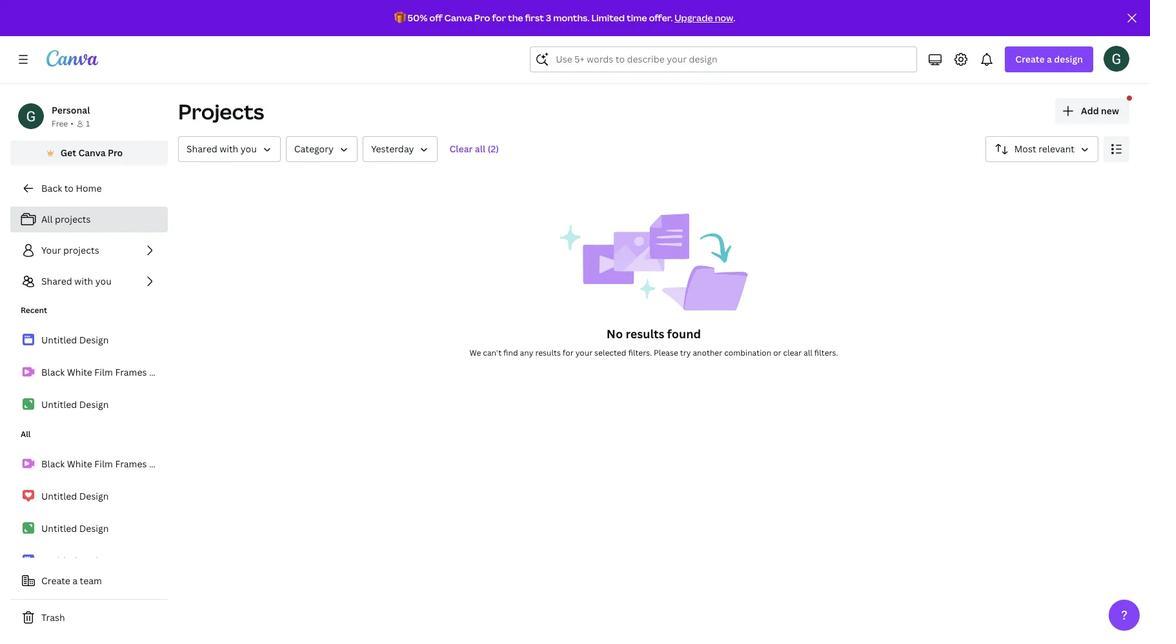 Task type: vqa. For each thing, say whether or not it's contained in the screenshot.
a within the button
yes



Task type: locate. For each thing, give the bounding box(es) containing it.
0 vertical spatial black
[[41, 366, 65, 378]]

black white film frames birthday video
[[41, 366, 214, 378], [41, 458, 214, 470]]

back
[[41, 182, 62, 194]]

category
[[294, 143, 334, 155]]

0 horizontal spatial with
[[74, 275, 93, 287]]

1 horizontal spatial results
[[626, 326, 665, 342]]

1 vertical spatial shared
[[41, 275, 72, 287]]

1 horizontal spatial all
[[804, 347, 813, 358]]

0 horizontal spatial create
[[41, 575, 70, 587]]

all
[[41, 213, 53, 225], [21, 429, 31, 440]]

0 horizontal spatial filters.
[[629, 347, 652, 358]]

black
[[41, 366, 65, 378], [41, 458, 65, 470]]

create a team
[[41, 575, 102, 587]]

add new button
[[1056, 98, 1130, 124]]

list containing untitled design
[[10, 327, 214, 418]]

1 vertical spatial video
[[189, 458, 214, 470]]

shared with you down projects
[[187, 143, 257, 155]]

for left the
[[492, 12, 506, 24]]

None search field
[[530, 46, 918, 72]]

combination
[[725, 347, 772, 358]]

0 vertical spatial black white film frames birthday video
[[41, 366, 214, 378]]

found
[[668, 326, 701, 342]]

with down projects
[[220, 143, 238, 155]]

you down projects
[[241, 143, 257, 155]]

projects for all projects
[[55, 213, 91, 225]]

pro left the
[[475, 12, 490, 24]]

a inside dropdown button
[[1047, 53, 1053, 65]]

1 vertical spatial shared with you
[[41, 275, 112, 287]]

months.
[[554, 12, 590, 24]]

0 vertical spatial black white film frames birthday video link
[[10, 359, 214, 386]]

create a team button
[[10, 568, 168, 594]]

film for 2nd black white film frames birthday video link from the top of the page
[[94, 458, 113, 470]]

results up please at the bottom right of the page
[[626, 326, 665, 342]]

Owner button
[[178, 136, 281, 162]]

create
[[1016, 53, 1045, 65], [41, 575, 70, 587]]

2 vertical spatial list
[[10, 451, 214, 575]]

1 white from the top
[[67, 366, 92, 378]]

filters. right clear
[[815, 347, 839, 358]]

your
[[576, 347, 593, 358]]

all projects
[[41, 213, 91, 225]]

shared with you inside button
[[187, 143, 257, 155]]

a inside button
[[73, 575, 78, 587]]

you down your projects "link"
[[95, 275, 112, 287]]

3 list from the top
[[10, 451, 214, 575]]

1 vertical spatial list
[[10, 327, 214, 418]]

1 horizontal spatial all
[[41, 213, 53, 225]]

try
[[680, 347, 691, 358]]

1 horizontal spatial create
[[1016, 53, 1045, 65]]

2 frames from the top
[[115, 458, 147, 470]]

first
[[525, 12, 544, 24]]

5 untitled from the top
[[41, 555, 77, 567]]

frames
[[115, 366, 147, 378], [115, 458, 147, 470]]

3 untitled from the top
[[41, 490, 77, 502]]

0 vertical spatial white
[[67, 366, 92, 378]]

0 vertical spatial pro
[[475, 12, 490, 24]]

1 vertical spatial black white film frames birthday video
[[41, 458, 214, 470]]

film
[[94, 366, 113, 378], [94, 458, 113, 470]]

all
[[475, 143, 486, 155], [804, 347, 813, 358]]

1 vertical spatial create
[[41, 575, 70, 587]]

1 horizontal spatial you
[[241, 143, 257, 155]]

create left 'team'
[[41, 575, 70, 587]]

with inside button
[[220, 143, 238, 155]]

1 horizontal spatial canva
[[445, 12, 473, 24]]

white
[[67, 366, 92, 378], [67, 458, 92, 470]]

a for team
[[73, 575, 78, 587]]

0 vertical spatial a
[[1047, 53, 1053, 65]]

create a design button
[[1006, 46, 1094, 72]]

0 vertical spatial shared with you
[[187, 143, 257, 155]]

0 vertical spatial all
[[41, 213, 53, 225]]

0 vertical spatial shared
[[187, 143, 217, 155]]

1 horizontal spatial filters.
[[815, 347, 839, 358]]

list containing black white film frames birthday video
[[10, 451, 214, 575]]

pro inside button
[[108, 147, 123, 159]]

shared with you down your projects on the left top of page
[[41, 275, 112, 287]]

0 horizontal spatial shared
[[41, 275, 72, 287]]

projects down "back to home"
[[55, 213, 91, 225]]

2 film from the top
[[94, 458, 113, 470]]

canva inside button
[[78, 147, 106, 159]]

1 horizontal spatial for
[[563, 347, 574, 358]]

design for third untitled design link
[[79, 490, 109, 502]]

create inside button
[[41, 575, 70, 587]]

1 horizontal spatial pro
[[475, 12, 490, 24]]

1 horizontal spatial shared with you
[[187, 143, 257, 155]]

(2)
[[488, 143, 499, 155]]

3 design from the top
[[79, 490, 109, 502]]

0 vertical spatial all
[[475, 143, 486, 155]]

canva right off
[[445, 12, 473, 24]]

all left (2)
[[475, 143, 486, 155]]

shared with you link
[[10, 269, 168, 294]]

you inside the shared with you link
[[95, 275, 112, 287]]

2 list from the top
[[10, 327, 214, 418]]

🎁 50% off canva pro for the first 3 months. limited time offer. upgrade now .
[[394, 12, 736, 24]]

🎁
[[394, 12, 406, 24]]

1 vertical spatial black
[[41, 458, 65, 470]]

1 vertical spatial all
[[21, 429, 31, 440]]

all right clear
[[804, 347, 813, 358]]

find
[[504, 347, 518, 358]]

1 vertical spatial projects
[[63, 244, 99, 256]]

5 untitled design from the top
[[41, 555, 109, 567]]

0 horizontal spatial pro
[[108, 147, 123, 159]]

0 horizontal spatial you
[[95, 275, 112, 287]]

1 film from the top
[[94, 366, 113, 378]]

1 vertical spatial black white film frames birthday video link
[[10, 451, 214, 478]]

for
[[492, 12, 506, 24], [563, 347, 574, 358]]

we
[[470, 347, 481, 358]]

black white film frames birthday video link
[[10, 359, 214, 386], [10, 451, 214, 478]]

with down your projects "link"
[[74, 275, 93, 287]]

team
[[80, 575, 102, 587]]

Category button
[[286, 136, 358, 162]]

1 list from the top
[[10, 207, 168, 294]]

2 black white film frames birthday video from the top
[[41, 458, 214, 470]]

canva right get
[[78, 147, 106, 159]]

untitled design link
[[10, 327, 168, 354], [10, 391, 168, 418], [10, 483, 168, 510], [10, 515, 168, 542], [10, 548, 168, 575]]

4 untitled design from the top
[[41, 522, 109, 535]]

3 untitled design from the top
[[41, 490, 109, 502]]

1 vertical spatial canva
[[78, 147, 106, 159]]

projects
[[55, 213, 91, 225], [63, 244, 99, 256]]

all for all
[[21, 429, 31, 440]]

0 vertical spatial list
[[10, 207, 168, 294]]

1 vertical spatial white
[[67, 458, 92, 470]]

projects right your
[[63, 244, 99, 256]]

0 vertical spatial you
[[241, 143, 257, 155]]

get canva pro button
[[10, 141, 168, 165]]

shared
[[187, 143, 217, 155], [41, 275, 72, 287]]

add
[[1082, 105, 1100, 117]]

a left 'team'
[[73, 575, 78, 587]]

results
[[626, 326, 665, 342], [536, 347, 561, 358]]

1 horizontal spatial shared
[[187, 143, 217, 155]]

projects inside "link"
[[63, 244, 99, 256]]

shared down projects
[[187, 143, 217, 155]]

0 vertical spatial film
[[94, 366, 113, 378]]

untitled
[[41, 334, 77, 346], [41, 398, 77, 411], [41, 490, 77, 502], [41, 522, 77, 535], [41, 555, 77, 567]]

1 untitled from the top
[[41, 334, 77, 346]]

video
[[189, 366, 214, 378], [189, 458, 214, 470]]

free
[[52, 118, 68, 129]]

1 horizontal spatial with
[[220, 143, 238, 155]]

birthday
[[149, 366, 187, 378], [149, 458, 187, 470]]

create left design
[[1016, 53, 1045, 65]]

pro up back to home link
[[108, 147, 123, 159]]

free •
[[52, 118, 74, 129]]

time
[[627, 12, 647, 24]]

greg robinson image
[[1104, 46, 1130, 72]]

0 horizontal spatial a
[[73, 575, 78, 587]]

untitled design for 4th untitled design link from the bottom of the page
[[41, 398, 109, 411]]

shared with you
[[187, 143, 257, 155], [41, 275, 112, 287]]

0 horizontal spatial results
[[536, 347, 561, 358]]

0 vertical spatial birthday
[[149, 366, 187, 378]]

all inside list
[[41, 213, 53, 225]]

your projects
[[41, 244, 99, 256]]

results right any
[[536, 347, 561, 358]]

1 vertical spatial all
[[804, 347, 813, 358]]

0 horizontal spatial canva
[[78, 147, 106, 159]]

design
[[1055, 53, 1084, 65]]

shared with you inside list
[[41, 275, 112, 287]]

a for design
[[1047, 53, 1053, 65]]

0 vertical spatial video
[[189, 366, 214, 378]]

.
[[734, 12, 736, 24]]

shared inside list
[[41, 275, 72, 287]]

list containing all projects
[[10, 207, 168, 294]]

1 vertical spatial you
[[95, 275, 112, 287]]

canva
[[445, 12, 473, 24], [78, 147, 106, 159]]

1 horizontal spatial a
[[1047, 53, 1053, 65]]

create for create a design
[[1016, 53, 1045, 65]]

5 untitled design link from the top
[[10, 548, 168, 575]]

5 design from the top
[[79, 555, 109, 567]]

1 vertical spatial birthday
[[149, 458, 187, 470]]

create inside dropdown button
[[1016, 53, 1045, 65]]

filters.
[[629, 347, 652, 358], [815, 347, 839, 358]]

pro
[[475, 12, 490, 24], [108, 147, 123, 159]]

1 black white film frames birthday video from the top
[[41, 366, 214, 378]]

shared down your
[[41, 275, 72, 287]]

0 horizontal spatial all
[[21, 429, 31, 440]]

untitled design for first untitled design link from the bottom
[[41, 555, 109, 567]]

3
[[546, 12, 552, 24]]

1 vertical spatial a
[[73, 575, 78, 587]]

1 video from the top
[[189, 366, 214, 378]]

4 untitled from the top
[[41, 522, 77, 535]]

1 vertical spatial film
[[94, 458, 113, 470]]

4 design from the top
[[79, 522, 109, 535]]

untitled design for third untitled design link
[[41, 490, 109, 502]]

list
[[10, 207, 168, 294], [10, 327, 214, 418], [10, 451, 214, 575]]

1 vertical spatial results
[[536, 347, 561, 358]]

design for 2nd untitled design link from the bottom
[[79, 522, 109, 535]]

0 vertical spatial canva
[[445, 12, 473, 24]]

0 vertical spatial create
[[1016, 53, 1045, 65]]

clear
[[784, 347, 802, 358]]

0 vertical spatial for
[[492, 12, 506, 24]]

0 vertical spatial frames
[[115, 366, 147, 378]]

home
[[76, 182, 102, 194]]

you
[[241, 143, 257, 155], [95, 275, 112, 287]]

any
[[520, 347, 534, 358]]

2 design from the top
[[79, 398, 109, 411]]

1 vertical spatial frames
[[115, 458, 147, 470]]

0 vertical spatial projects
[[55, 213, 91, 225]]

a left design
[[1047, 53, 1053, 65]]

design
[[79, 334, 109, 346], [79, 398, 109, 411], [79, 490, 109, 502], [79, 522, 109, 535], [79, 555, 109, 567]]

untitled design
[[41, 334, 109, 346], [41, 398, 109, 411], [41, 490, 109, 502], [41, 522, 109, 535], [41, 555, 109, 567]]

1 vertical spatial with
[[74, 275, 93, 287]]

most
[[1015, 143, 1037, 155]]

0 horizontal spatial shared with you
[[41, 275, 112, 287]]

•
[[71, 118, 74, 129]]

selected
[[595, 347, 627, 358]]

with
[[220, 143, 238, 155], [74, 275, 93, 287]]

1 untitled design from the top
[[41, 334, 109, 346]]

for left your
[[563, 347, 574, 358]]

limited
[[592, 12, 625, 24]]

1 design from the top
[[79, 334, 109, 346]]

2 untitled design from the top
[[41, 398, 109, 411]]

1 black white film frames birthday video link from the top
[[10, 359, 214, 386]]

1 vertical spatial for
[[563, 347, 574, 358]]

back to home
[[41, 182, 102, 194]]

0 vertical spatial with
[[220, 143, 238, 155]]

a
[[1047, 53, 1053, 65], [73, 575, 78, 587]]

to
[[64, 182, 74, 194]]

1 vertical spatial pro
[[108, 147, 123, 159]]

0 horizontal spatial all
[[475, 143, 486, 155]]

filters. left please at the bottom right of the page
[[629, 347, 652, 358]]

2 black white film frames birthday video link from the top
[[10, 451, 214, 478]]



Task type: describe. For each thing, give the bounding box(es) containing it.
untitled design for 2nd untitled design link from the bottom
[[41, 522, 109, 535]]

2 white from the top
[[67, 458, 92, 470]]

2 birthday from the top
[[149, 458, 187, 470]]

upgrade
[[675, 12, 713, 24]]

Sort by button
[[986, 136, 1099, 162]]

design for first untitled design link from the bottom
[[79, 555, 109, 567]]

upgrade now button
[[675, 12, 734, 24]]

the
[[508, 12, 523, 24]]

you inside 'shared with you' button
[[241, 143, 257, 155]]

1 filters. from the left
[[629, 347, 652, 358]]

all projects link
[[10, 207, 168, 232]]

or
[[774, 347, 782, 358]]

1
[[86, 118, 90, 129]]

clear
[[450, 143, 473, 155]]

4 untitled design link from the top
[[10, 515, 168, 542]]

please
[[654, 347, 679, 358]]

2 untitled design link from the top
[[10, 391, 168, 418]]

2 black from the top
[[41, 458, 65, 470]]

can't
[[483, 347, 502, 358]]

3 untitled design link from the top
[[10, 483, 168, 510]]

Date modified button
[[363, 136, 438, 162]]

recent
[[21, 305, 47, 316]]

get
[[60, 147, 76, 159]]

0 horizontal spatial for
[[492, 12, 506, 24]]

trash
[[41, 612, 65, 624]]

all inside 'no results found we can't find any results for your selected filters. please try another combination or clear all filters.'
[[804, 347, 813, 358]]

shared inside button
[[187, 143, 217, 155]]

1 frames from the top
[[115, 366, 147, 378]]

design for 4th untitled design link from the bottom of the page
[[79, 398, 109, 411]]

new
[[1102, 105, 1120, 117]]

film for second black white film frames birthday video link from the bottom
[[94, 366, 113, 378]]

clear all (2)
[[450, 143, 499, 155]]

most relevant
[[1015, 143, 1075, 155]]

clear all (2) link
[[443, 136, 506, 162]]

2 video from the top
[[189, 458, 214, 470]]

your
[[41, 244, 61, 256]]

another
[[693, 347, 723, 358]]

get canva pro
[[60, 147, 123, 159]]

all for all projects
[[41, 213, 53, 225]]

no
[[607, 326, 623, 342]]

with inside list
[[74, 275, 93, 287]]

create for create a team
[[41, 575, 70, 587]]

off
[[430, 12, 443, 24]]

relevant
[[1039, 143, 1075, 155]]

2 untitled from the top
[[41, 398, 77, 411]]

add new
[[1082, 105, 1120, 117]]

projects for your projects
[[63, 244, 99, 256]]

1 black from the top
[[41, 366, 65, 378]]

1 untitled design link from the top
[[10, 327, 168, 354]]

offer.
[[649, 12, 673, 24]]

2 filters. from the left
[[815, 347, 839, 358]]

your projects link
[[10, 238, 168, 263]]

back to home link
[[10, 176, 168, 201]]

trash link
[[10, 605, 168, 631]]

design for fifth untitled design link from the bottom
[[79, 334, 109, 346]]

untitled design for fifth untitled design link from the bottom
[[41, 334, 109, 346]]

for inside 'no results found we can't find any results for your selected filters. please try another combination or clear all filters.'
[[563, 347, 574, 358]]

projects
[[178, 98, 264, 125]]

now
[[715, 12, 734, 24]]

Search search field
[[556, 47, 892, 72]]

0 vertical spatial results
[[626, 326, 665, 342]]

personal
[[52, 104, 90, 116]]

1 birthday from the top
[[149, 366, 187, 378]]

50%
[[408, 12, 428, 24]]

no results found we can't find any results for your selected filters. please try another combination or clear all filters.
[[470, 326, 839, 358]]

create a design
[[1016, 53, 1084, 65]]

yesterday
[[371, 143, 414, 155]]



